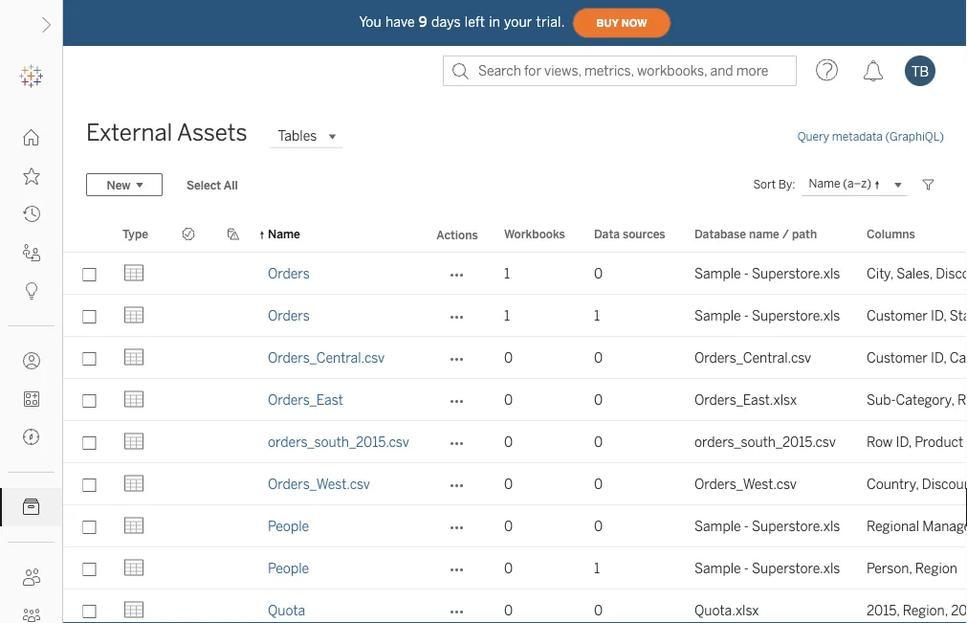 Task type: describe. For each thing, give the bounding box(es) containing it.
sub-
[[867, 392, 897, 408]]

select
[[187, 178, 221, 192]]

row containing orders_east
[[63, 379, 968, 421]]

customer id, cat
[[867, 350, 968, 366]]

external assets
[[86, 119, 248, 146]]

home image
[[23, 129, 40, 146]]

(graphiql)
[[886, 130, 945, 144]]

/
[[783, 227, 790, 241]]

sample - superstore.xls for regional manage
[[695, 518, 841, 534]]

region
[[916, 561, 958, 576]]

trial.
[[537, 14, 565, 30]]

row group containing orders
[[63, 253, 968, 623]]

orders_west.csv link
[[268, 476, 370, 492]]

metadata
[[833, 130, 883, 144]]

person, region
[[867, 561, 958, 576]]

discoun
[[923, 476, 968, 492]]

row containing quota
[[63, 590, 968, 623]]

name for name (a–z)
[[809, 177, 841, 191]]

shared with me image
[[23, 244, 40, 261]]

(a–z)
[[844, 177, 872, 191]]

orders link for 1
[[268, 308, 310, 324]]

id, for cat
[[932, 350, 947, 366]]

users image
[[23, 569, 40, 586]]

navigation panel element
[[0, 57, 62, 623]]

select all button
[[174, 173, 251, 196]]

category,
[[897, 392, 955, 408]]

cat
[[950, 350, 968, 366]]

sort by:
[[754, 178, 796, 191]]

orders_east.xlsx
[[695, 392, 798, 408]]

query metadata (graphiql)
[[798, 130, 945, 144]]

workbooks
[[505, 227, 566, 241]]

orders for 0
[[268, 266, 310, 281]]

orders_east link
[[268, 392, 343, 408]]

product
[[915, 434, 964, 450]]

in
[[489, 14, 501, 30]]

city, sales, disco
[[867, 266, 968, 281]]

quota.xlsx
[[695, 603, 760, 618]]

name for name
[[268, 227, 300, 241]]

type
[[123, 227, 148, 241]]

- for city, sales, disco
[[745, 266, 749, 281]]

external assets image
[[23, 499, 40, 516]]

name
[[750, 227, 780, 241]]

new
[[107, 178, 131, 192]]

favorites image
[[23, 168, 40, 185]]

2015,
[[867, 603, 900, 618]]

2 orders_south_2015.csv from the left
[[695, 434, 837, 450]]

collections image
[[23, 391, 40, 408]]

data
[[595, 227, 620, 241]]

superstore.xls for person,
[[752, 561, 841, 576]]

buy now
[[597, 17, 648, 29]]

orders_east
[[268, 392, 343, 408]]

explore image
[[23, 429, 40, 446]]

quota
[[268, 603, 306, 618]]

personal space image
[[23, 352, 40, 370]]

sample - superstore.xls for customer id, sta
[[695, 308, 841, 324]]

sample - superstore.xls for person, region
[[695, 561, 841, 576]]

database
[[695, 227, 747, 241]]

table image for product
[[123, 430, 146, 453]]

data sources
[[595, 227, 666, 241]]

sales,
[[897, 266, 933, 281]]

row containing orders_central.csv
[[63, 337, 968, 379]]

recommendations image
[[23, 282, 40, 300]]

sample for city,
[[695, 266, 742, 281]]

regional manage
[[867, 518, 968, 534]]

left
[[465, 14, 486, 30]]

now
[[622, 17, 648, 29]]

groups image
[[23, 607, 40, 623]]

columns
[[867, 227, 916, 241]]

grid containing orders
[[63, 216, 968, 623]]

main navigation. press the up and down arrow keys to access links. element
[[0, 119, 62, 623]]

5 table image from the top
[[123, 515, 146, 538]]

customer for customer id, cat
[[867, 350, 929, 366]]



Task type: vqa. For each thing, say whether or not it's contained in the screenshot.
Group
no



Task type: locate. For each thing, give the bounding box(es) containing it.
name
[[809, 177, 841, 191], [268, 227, 300, 241]]

you have 9 days left in your trial.
[[359, 14, 565, 30]]

quota link
[[268, 603, 306, 618]]

sort
[[754, 178, 777, 191]]

1 orders from the top
[[268, 266, 310, 281]]

1 orders_central.csv from the left
[[268, 350, 385, 366]]

orders_central.csv up orders_east
[[268, 350, 385, 366]]

9 row from the top
[[63, 590, 968, 623]]

sample for regional
[[695, 518, 742, 534]]

path
[[793, 227, 818, 241]]

orders_south_2015.csv
[[268, 434, 410, 450], [695, 434, 837, 450]]

customer up sub-
[[867, 350, 929, 366]]

2 row from the top
[[63, 295, 968, 337]]

1 vertical spatial orders link
[[268, 308, 310, 324]]

people for 1
[[268, 561, 309, 576]]

1 - from the top
[[745, 266, 749, 281]]

city,
[[867, 266, 894, 281]]

have
[[386, 14, 415, 30]]

1 people from the top
[[268, 518, 309, 534]]

region,
[[903, 603, 949, 618]]

1 superstore.xls from the top
[[752, 266, 841, 281]]

20
[[952, 603, 968, 618]]

- for regional manage
[[745, 518, 749, 534]]

people link down orders_west.csv link
[[268, 518, 309, 534]]

sample for person,
[[695, 561, 742, 576]]

1 horizontal spatial name
[[809, 177, 841, 191]]

sample
[[695, 266, 742, 281], [695, 308, 742, 324], [695, 518, 742, 534], [695, 561, 742, 576]]

1 orders link from the top
[[268, 266, 310, 281]]

country,
[[867, 476, 920, 492]]

2015, region, 20
[[867, 603, 968, 618]]

external
[[86, 119, 173, 146]]

- for customer id, sta
[[745, 308, 749, 324]]

id, right row in the right of the page
[[897, 434, 912, 450]]

people link for 0
[[268, 518, 309, 534]]

row containing orders_west.csv
[[63, 463, 968, 505]]

2 orders link from the top
[[268, 308, 310, 324]]

9
[[419, 14, 428, 30]]

- for person, region
[[745, 561, 749, 576]]

row group
[[63, 253, 968, 623]]

your
[[505, 14, 533, 30]]

database name / path
[[695, 227, 818, 241]]

6 row from the top
[[63, 463, 968, 505]]

person,
[[867, 561, 913, 576]]

2 customer from the top
[[867, 350, 929, 366]]

orders link
[[268, 266, 310, 281], [268, 308, 310, 324]]

new button
[[86, 173, 163, 196]]

table image
[[123, 346, 146, 369], [123, 472, 146, 495], [123, 557, 146, 580], [123, 599, 146, 622]]

1 table image from the top
[[123, 262, 146, 285]]

0 horizontal spatial orders_central.csv
[[268, 350, 385, 366]]

2 people link from the top
[[268, 561, 309, 576]]

manage
[[923, 518, 968, 534]]

regional
[[867, 518, 920, 534]]

1 vertical spatial orders
[[268, 308, 310, 324]]

table image for disco
[[123, 262, 146, 285]]

3 table image from the top
[[123, 557, 146, 580]]

table image for sta
[[123, 304, 146, 327]]

1 vertical spatial people
[[268, 561, 309, 576]]

id,
[[932, 308, 947, 324], [932, 350, 947, 366], [897, 434, 912, 450]]

table image for orders_central.csv
[[123, 346, 146, 369]]

superstore.xls for customer
[[752, 308, 841, 324]]

5 row from the top
[[63, 421, 968, 463]]

1 people link from the top
[[268, 518, 309, 534]]

2 orders from the top
[[268, 308, 310, 324]]

sample - superstore.xls
[[695, 266, 841, 281], [695, 308, 841, 324], [695, 518, 841, 534], [695, 561, 841, 576]]

1 horizontal spatial orders_south_2015.csv
[[695, 434, 837, 450]]

disco
[[936, 266, 968, 281]]

2 orders_west.csv from the left
[[695, 476, 797, 492]]

3 table image from the top
[[123, 388, 146, 411]]

sample for customer
[[695, 308, 742, 324]]

4 table image from the top
[[123, 599, 146, 622]]

query metadata (graphiql) link
[[798, 130, 945, 144]]

2 - from the top
[[745, 308, 749, 324]]

re
[[958, 392, 968, 408]]

table image
[[123, 262, 146, 285], [123, 304, 146, 327], [123, 388, 146, 411], [123, 430, 146, 453], [123, 515, 146, 538]]

3 - from the top
[[745, 518, 749, 534]]

0 vertical spatial orders
[[268, 266, 310, 281]]

orders_west.csv down orders_east.xlsx at bottom right
[[695, 476, 797, 492]]

buy
[[597, 17, 619, 29]]

0 vertical spatial customer
[[867, 308, 929, 324]]

sub-category, re
[[867, 392, 968, 408]]

query
[[798, 130, 830, 144]]

people
[[268, 518, 309, 534], [268, 561, 309, 576]]

0 vertical spatial people
[[268, 518, 309, 534]]

orders
[[268, 266, 310, 281], [268, 308, 310, 324]]

name (a–z)
[[809, 177, 872, 191]]

1 row from the top
[[63, 253, 968, 295]]

0 vertical spatial people link
[[268, 518, 309, 534]]

0 vertical spatial name
[[809, 177, 841, 191]]

people link for 1
[[268, 561, 309, 576]]

superstore.xls
[[752, 266, 841, 281], [752, 308, 841, 324], [752, 518, 841, 534], [752, 561, 841, 576]]

1 vertical spatial customer
[[867, 350, 929, 366]]

1 sample - superstore.xls from the top
[[695, 266, 841, 281]]

table image for re
[[123, 388, 146, 411]]

orders_west.csv down orders_south_2015.csv link
[[268, 476, 370, 492]]

name inside dropdown button
[[809, 177, 841, 191]]

assets
[[177, 119, 248, 146]]

0
[[595, 266, 603, 281], [505, 350, 513, 366], [595, 350, 603, 366], [505, 392, 513, 408], [595, 392, 603, 408], [505, 434, 513, 450], [595, 434, 603, 450], [505, 476, 513, 492], [595, 476, 603, 492], [505, 518, 513, 534], [595, 518, 603, 534], [505, 561, 513, 576], [505, 603, 513, 618], [595, 603, 603, 618]]

3 superstore.xls from the top
[[752, 518, 841, 534]]

customer for customer id, sta
[[867, 308, 929, 324]]

orders_south_2015.csv down orders_east.xlsx at bottom right
[[695, 434, 837, 450]]

1 sample from the top
[[695, 266, 742, 281]]

customer down city, on the top right of the page
[[867, 308, 929, 324]]

1 vertical spatial id,
[[932, 350, 947, 366]]

orders_south_2015.csv up orders_west.csv link
[[268, 434, 410, 450]]

2 orders_central.csv from the left
[[695, 350, 812, 366]]

8 row from the top
[[63, 548, 968, 590]]

1
[[505, 266, 510, 281], [505, 308, 510, 324], [595, 308, 600, 324], [595, 561, 600, 576]]

1 vertical spatial name
[[268, 227, 300, 241]]

0 vertical spatial id,
[[932, 308, 947, 324]]

id, for sta
[[932, 308, 947, 324]]

1 customer from the top
[[867, 308, 929, 324]]

row containing orders_south_2015.csv
[[63, 421, 968, 463]]

3 sample - superstore.xls from the top
[[695, 518, 841, 534]]

people for 0
[[268, 518, 309, 534]]

select all
[[187, 178, 238, 192]]

row
[[867, 434, 894, 450]]

2 sample - superstore.xls from the top
[[695, 308, 841, 324]]

i
[[967, 434, 968, 450]]

4 sample - superstore.xls from the top
[[695, 561, 841, 576]]

row id, product i
[[867, 434, 968, 450]]

sources
[[623, 227, 666, 241]]

days
[[432, 14, 461, 30]]

4 superstore.xls from the top
[[752, 561, 841, 576]]

2 table image from the top
[[123, 304, 146, 327]]

3 row from the top
[[63, 337, 968, 379]]

0 horizontal spatial orders_south_2015.csv
[[268, 434, 410, 450]]

2 sample from the top
[[695, 308, 742, 324]]

table image for orders_west.csv
[[123, 472, 146, 495]]

1 table image from the top
[[123, 346, 146, 369]]

table image for people
[[123, 557, 146, 580]]

you
[[359, 14, 382, 30]]

superstore.xls for city,
[[752, 266, 841, 281]]

customer id, sta
[[867, 308, 968, 324]]

id, left "sta"
[[932, 308, 947, 324]]

orders_south_2015.csv link
[[268, 434, 410, 450]]

row
[[63, 253, 968, 295], [63, 295, 968, 337], [63, 337, 968, 379], [63, 379, 968, 421], [63, 421, 968, 463], [63, 463, 968, 505], [63, 505, 968, 548], [63, 548, 968, 590], [63, 590, 968, 623]]

orders_central.csv
[[268, 350, 385, 366], [695, 350, 812, 366]]

3 sample from the top
[[695, 518, 742, 534]]

7 row from the top
[[63, 505, 968, 548]]

1 orders_west.csv from the left
[[268, 476, 370, 492]]

4 row from the top
[[63, 379, 968, 421]]

4 sample from the top
[[695, 561, 742, 576]]

people link up quota link
[[268, 561, 309, 576]]

sample - superstore.xls for city, sales, disco
[[695, 266, 841, 281]]

name (a–z) button
[[802, 173, 909, 196]]

by:
[[779, 178, 796, 191]]

buy now button
[[573, 8, 672, 38]]

id, left cat
[[932, 350, 947, 366]]

orders link for 0
[[268, 266, 310, 281]]

orders for 1
[[268, 308, 310, 324]]

orders_central.csv link
[[268, 350, 385, 366]]

-
[[745, 266, 749, 281], [745, 308, 749, 324], [745, 518, 749, 534], [745, 561, 749, 576]]

0 horizontal spatial orders_west.csv
[[268, 476, 370, 492]]

0 vertical spatial orders link
[[268, 266, 310, 281]]

1 vertical spatial people link
[[268, 561, 309, 576]]

2 superstore.xls from the top
[[752, 308, 841, 324]]

orders_central.csv up orders_east.xlsx at bottom right
[[695, 350, 812, 366]]

people link
[[268, 518, 309, 534], [268, 561, 309, 576]]

1 horizontal spatial orders_west.csv
[[695, 476, 797, 492]]

4 table image from the top
[[123, 430, 146, 453]]

2 table image from the top
[[123, 472, 146, 495]]

sta
[[950, 308, 968, 324]]

4 - from the top
[[745, 561, 749, 576]]

customer
[[867, 308, 929, 324], [867, 350, 929, 366]]

Search for views, metrics, workbooks, and more text field
[[443, 56, 797, 86]]

orders_west.csv
[[268, 476, 370, 492], [695, 476, 797, 492]]

cell
[[167, 253, 212, 295], [212, 253, 257, 295], [167, 295, 212, 337], [212, 295, 257, 337], [167, 337, 212, 379], [212, 337, 257, 379], [167, 379, 212, 421], [212, 379, 257, 421], [167, 421, 212, 463], [212, 421, 257, 463], [167, 463, 212, 505], [212, 463, 257, 505], [167, 505, 212, 548], [212, 505, 257, 548], [167, 548, 212, 590], [212, 548, 257, 590], [167, 590, 212, 623], [212, 590, 257, 623]]

id, for product
[[897, 434, 912, 450]]

actions
[[437, 228, 478, 242]]

all
[[224, 178, 238, 192]]

people up quota link
[[268, 561, 309, 576]]

country, discoun
[[867, 476, 968, 492]]

grid
[[63, 216, 968, 623]]

superstore.xls for regional
[[752, 518, 841, 534]]

2 vertical spatial id,
[[897, 434, 912, 450]]

1 horizontal spatial orders_central.csv
[[695, 350, 812, 366]]

table image for quota
[[123, 599, 146, 622]]

people down orders_west.csv link
[[268, 518, 309, 534]]

recents image
[[23, 206, 40, 223]]

2 people from the top
[[268, 561, 309, 576]]

0 horizontal spatial name
[[268, 227, 300, 241]]

1 orders_south_2015.csv from the left
[[268, 434, 410, 450]]



